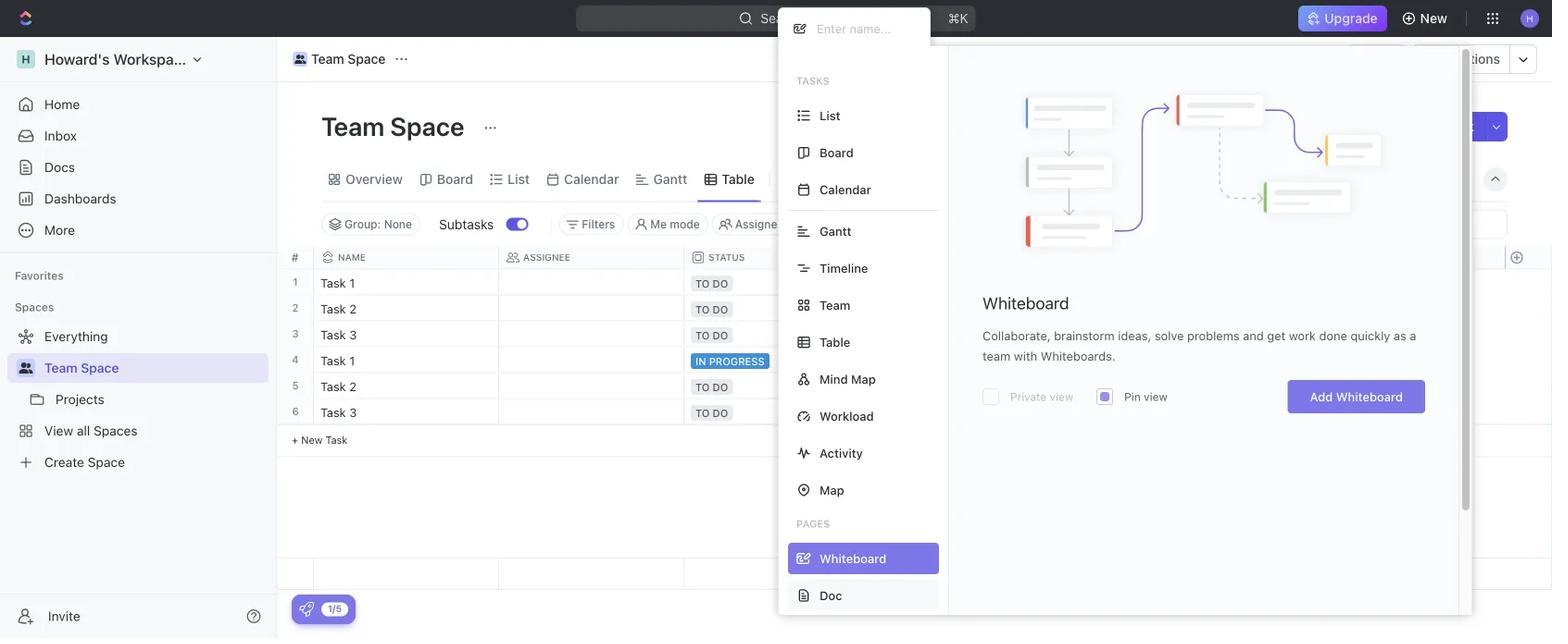 Task type: describe. For each thing, give the bounding box(es) containing it.
1 horizontal spatial whiteboard
[[1336, 390, 1403, 404]]

set priority image for 3rd set priority element from the top
[[1052, 323, 1080, 351]]

0 vertical spatial whiteboard
[[983, 294, 1069, 313]]

‎task 2
[[320, 302, 357, 316]]

timeline
[[820, 262, 868, 276]]

2 for task
[[349, 380, 357, 394]]

share
[[1359, 51, 1394, 67]]

pages
[[796, 519, 830, 531]]

to do for set priority image related to ‎task 2
[[695, 304, 728, 316]]

hide button
[[917, 213, 957, 236]]

whiteboards.
[[1041, 350, 1116, 363]]

onboarding checklist button image
[[299, 603, 314, 618]]

favorites button
[[7, 265, 71, 287]]

new task
[[301, 435, 348, 447]]

favorites
[[15, 269, 64, 282]]

row inside grid
[[314, 247, 1240, 269]]

show
[[825, 218, 854, 231]]

task 3 for 3rd set priority element from the top
[[320, 328, 357, 342]]

hide inside dropdown button
[[1333, 172, 1361, 187]]

to for press space to select this row. row containing task 2
[[695, 382, 710, 394]]

press space to select this row. row containing task 1
[[314, 348, 1240, 376]]

subtasks button
[[432, 210, 506, 239]]

mind map
[[820, 373, 876, 387]]

press space to select this row. row containing ‎task 1
[[314, 270, 1240, 299]]

subtasks
[[439, 217, 494, 232]]

3 for set priority icon associated with 3rd set priority element from the top
[[349, 328, 357, 342]]

4 set priority element from the top
[[1052, 349, 1080, 376]]

to do for set priority image related to task 2
[[695, 382, 728, 394]]

dashboards
[[44, 191, 116, 207]]

add for add task
[[1418, 119, 1443, 134]]

table inside table link
[[722, 172, 755, 187]]

gantt link
[[650, 167, 687, 193]]

new for new task
[[301, 435, 323, 447]]

5 to from the top
[[695, 407, 710, 420]]

Search tasks... text field
[[1322, 211, 1507, 238]]

board link
[[433, 167, 473, 193]]

collaborate,
[[983, 329, 1051, 343]]

press space to select this row. row containing 5
[[277, 374, 314, 400]]

0 vertical spatial team space
[[311, 51, 386, 67]]

0 horizontal spatial map
[[820, 484, 844, 498]]

pin view
[[1124, 391, 1168, 404]]

doc
[[820, 589, 842, 603]]

solve
[[1155, 329, 1184, 343]]

0 vertical spatial team space link
[[288, 48, 390, 70]]

4
[[292, 354, 299, 366]]

mind
[[820, 373, 848, 387]]

1 horizontal spatial calendar
[[820, 183, 871, 197]]

to do for set priority image related to ‎task 1
[[695, 278, 728, 290]]

set priority image for task 1
[[1052, 349, 1080, 376]]

0 horizontal spatial gantt
[[653, 172, 687, 187]]

private
[[1010, 391, 1047, 404]]

automations button
[[1414, 45, 1510, 73]]

do for press space to select this row. row containing ‎task 1
[[713, 278, 728, 290]]

hide inside button
[[924, 218, 949, 231]]

press space to select this row. row containing 4
[[277, 348, 314, 374]]

1 horizontal spatial user group image
[[294, 55, 306, 64]]

onboarding checklist button element
[[299, 603, 314, 618]]

3 for set priority icon corresponding to sixth set priority element from the top
[[349, 406, 357, 420]]

get
[[1267, 329, 1286, 343]]

view
[[802, 172, 831, 187]]

in progress
[[695, 356, 765, 368]]

docs link
[[7, 153, 269, 182]]

5 to do from the top
[[695, 407, 728, 420]]

overview
[[345, 172, 403, 187]]

add for add whiteboard
[[1310, 390, 1333, 404]]

search button
[[1235, 167, 1307, 193]]

3 do from the top
[[713, 330, 728, 342]]

show closed
[[825, 218, 893, 231]]

inbox
[[44, 128, 77, 144]]

5 set priority element from the top
[[1052, 375, 1080, 402]]

as
[[1394, 329, 1406, 343]]

problems
[[1187, 329, 1240, 343]]

activity
[[820, 447, 863, 461]]

share button
[[1348, 44, 1405, 74]]

#
[[291, 251, 299, 264]]

ideas,
[[1118, 329, 1151, 343]]

set priority image for task 2
[[1052, 375, 1080, 402]]

task for sixth set priority element from the top
[[320, 406, 346, 420]]

search
[[1259, 172, 1301, 187]]

space inside tree
[[81, 361, 119, 376]]

1 vertical spatial list
[[508, 172, 530, 187]]

3 to from the top
[[695, 330, 710, 342]]

docs
[[44, 160, 75, 175]]

search...
[[761, 11, 814, 26]]

list link
[[504, 167, 530, 193]]

Enter name... field
[[815, 21, 915, 37]]

⌘k
[[948, 11, 968, 26]]

invite
[[48, 609, 80, 625]]

1/5
[[328, 604, 342, 615]]



Task type: vqa. For each thing, say whether or not it's contained in the screenshot.


Task type: locate. For each thing, give the bounding box(es) containing it.
0 horizontal spatial list
[[508, 172, 530, 187]]

add task
[[1418, 119, 1474, 134]]

2 vertical spatial space
[[81, 361, 119, 376]]

to do cell for set priority image related to ‎task 2
[[684, 296, 870, 321]]

dashboards link
[[7, 184, 269, 214]]

0 vertical spatial add
[[1418, 119, 1443, 134]]

work
[[1289, 329, 1316, 343]]

gantt left table link
[[653, 172, 687, 187]]

overview link
[[342, 167, 403, 193]]

to do cell for set priority image related to task 2
[[684, 374, 870, 399]]

2 horizontal spatial space
[[390, 111, 464, 141]]

0 vertical spatial map
[[851, 373, 876, 387]]

in
[[695, 356, 706, 368]]

hide button
[[1311, 167, 1367, 193]]

task 3 down ‎task 2
[[320, 328, 357, 342]]

customize
[[1395, 172, 1460, 187]]

1 set priority element from the top
[[1052, 271, 1080, 299]]

user group image
[[294, 55, 306, 64], [19, 363, 33, 374]]

assignees
[[735, 218, 790, 231]]

add whiteboard
[[1310, 390, 1403, 404]]

1 horizontal spatial view
[[1144, 391, 1168, 404]]

0 vertical spatial board
[[820, 146, 854, 160]]

calendar up the show
[[820, 183, 871, 197]]

with
[[1014, 350, 1037, 363]]

1 horizontal spatial new
[[1420, 11, 1447, 26]]

task for 3rd set priority element from the bottom
[[320, 354, 346, 368]]

0 vertical spatial space
[[348, 51, 386, 67]]

‎task for ‎task 2
[[320, 302, 346, 316]]

1 up ‎task 2
[[349, 276, 355, 290]]

‎task up ‎task 2
[[320, 276, 346, 290]]

0 horizontal spatial user group image
[[19, 363, 33, 374]]

add inside button
[[1418, 119, 1443, 134]]

team space link
[[288, 48, 390, 70], [44, 354, 265, 383]]

3 up 4
[[292, 328, 299, 340]]

view for private view
[[1050, 391, 1073, 404]]

set priority image for ‎task 2
[[1052, 297, 1080, 325]]

space
[[348, 51, 386, 67], [390, 111, 464, 141], [81, 361, 119, 376]]

calendar link
[[560, 167, 619, 193]]

workload
[[820, 410, 874, 424]]

board up subtasks
[[437, 172, 473, 187]]

view right pin
[[1144, 391, 1168, 404]]

1 horizontal spatial map
[[851, 373, 876, 387]]

gantt
[[653, 172, 687, 187], [820, 225, 851, 238]]

board up view at top
[[820, 146, 854, 160]]

done
[[1319, 329, 1347, 343]]

0 horizontal spatial calendar
[[564, 172, 619, 187]]

0 horizontal spatial view
[[1050, 391, 1073, 404]]

1 vertical spatial table
[[820, 336, 850, 350]]

1 vertical spatial task 3
[[320, 406, 357, 420]]

board
[[820, 146, 854, 160], [437, 172, 473, 187]]

1 for ‎task 1
[[349, 276, 355, 290]]

to for press space to select this row. row containing ‎task 1
[[695, 278, 710, 290]]

pin
[[1124, 391, 1141, 404]]

1 vertical spatial board
[[437, 172, 473, 187]]

row group containing ‎task 1
[[314, 270, 1240, 458]]

task for 3rd set priority element from the top
[[320, 328, 346, 342]]

private view
[[1010, 391, 1073, 404]]

5 do from the top
[[713, 407, 728, 420]]

2 down task 1
[[349, 380, 357, 394]]

task 3 for sixth set priority element from the top
[[320, 406, 357, 420]]

to
[[695, 278, 710, 290], [695, 304, 710, 316], [695, 330, 710, 342], [695, 382, 710, 394], [695, 407, 710, 420]]

2 for 1
[[292, 302, 299, 314]]

hide right search
[[1333, 172, 1361, 187]]

‎task down ‎task 1
[[320, 302, 346, 316]]

press space to select this row. row containing 1
[[277, 270, 314, 296]]

2 inside 1 2 3 4 5 6
[[292, 302, 299, 314]]

2 vertical spatial team space
[[44, 361, 119, 376]]

to do cell for set priority icon corresponding to sixth set priority element from the top
[[684, 400, 870, 425]]

3 to do from the top
[[695, 330, 728, 342]]

2 task 3 from the top
[[320, 406, 357, 420]]

table up mind on the bottom right
[[820, 336, 850, 350]]

1 horizontal spatial add
[[1418, 119, 1443, 134]]

2 to do from the top
[[695, 304, 728, 316]]

home link
[[7, 90, 269, 119]]

set priority image for sixth set priority element from the top
[[1052, 401, 1080, 428]]

1 horizontal spatial space
[[348, 51, 386, 67]]

0 horizontal spatial hide
[[924, 218, 949, 231]]

press space to select this row. row containing 3
[[277, 322, 314, 348]]

2 down ‎task 1
[[349, 302, 357, 316]]

1 vertical spatial user group image
[[19, 363, 33, 374]]

set priority image right "with"
[[1052, 323, 1080, 351]]

1 to do cell from the top
[[684, 270, 870, 295]]

to do cell
[[684, 270, 870, 295], [684, 296, 870, 321], [684, 322, 870, 347], [684, 374, 870, 399], [684, 400, 870, 425]]

calendar
[[564, 172, 619, 187], [820, 183, 871, 197]]

progress
[[709, 356, 765, 368]]

4 to do from the top
[[695, 382, 728, 394]]

1 horizontal spatial list
[[820, 109, 840, 123]]

task 3
[[320, 328, 357, 342], [320, 406, 357, 420]]

whiteboard up collaborate,
[[983, 294, 1069, 313]]

0 horizontal spatial new
[[301, 435, 323, 447]]

new inside button
[[1420, 11, 1447, 26]]

0 horizontal spatial whiteboard
[[983, 294, 1069, 313]]

do for press space to select this row. row containing task 2
[[713, 382, 728, 394]]

inbox link
[[7, 121, 269, 151]]

team space inside tree
[[44, 361, 119, 376]]

quickly
[[1351, 329, 1390, 343]]

6 set priority element from the top
[[1052, 401, 1080, 428]]

list down tasks
[[820, 109, 840, 123]]

cell
[[499, 270, 684, 295], [870, 270, 1055, 295], [499, 296, 684, 321], [870, 296, 1055, 321], [499, 322, 684, 347], [870, 322, 1055, 347], [499, 348, 684, 373], [870, 348, 1055, 373], [499, 374, 684, 399], [870, 374, 1055, 399], [499, 400, 684, 425], [870, 400, 1055, 425], [1055, 559, 1240, 590]]

press space to select this row. row containing 2
[[277, 296, 314, 322]]

0 horizontal spatial board
[[437, 172, 473, 187]]

table
[[722, 172, 755, 187], [820, 336, 850, 350]]

a
[[1410, 329, 1416, 343]]

add up the "customize"
[[1418, 119, 1443, 134]]

task
[[1446, 119, 1474, 134], [320, 328, 346, 342], [320, 354, 346, 368], [320, 380, 346, 394], [320, 406, 346, 420], [325, 435, 348, 447]]

3 set priority image from the top
[[1052, 349, 1080, 376]]

upgrade link
[[1299, 6, 1387, 31]]

press space to select this row. row containing 6
[[277, 400, 314, 426]]

team
[[311, 51, 344, 67], [321, 111, 385, 141], [820, 299, 850, 313], [44, 361, 77, 376]]

list right board link
[[508, 172, 530, 187]]

3 down task 2
[[349, 406, 357, 420]]

grid containing ‎task 1
[[277, 247, 1552, 591]]

0 horizontal spatial space
[[81, 361, 119, 376]]

set priority image right private
[[1052, 401, 1080, 428]]

0 vertical spatial new
[[1420, 11, 1447, 26]]

team inside team space tree
[[44, 361, 77, 376]]

customize button
[[1370, 167, 1465, 193]]

6
[[292, 406, 299, 418]]

2 left ‎task 2
[[292, 302, 299, 314]]

table link
[[718, 167, 755, 193]]

0 vertical spatial user group image
[[294, 55, 306, 64]]

whiteboard
[[983, 294, 1069, 313], [1336, 390, 1403, 404]]

0 vertical spatial task 3
[[320, 328, 357, 342]]

1
[[349, 276, 355, 290], [293, 276, 298, 288], [349, 354, 355, 368]]

to do cell for set priority icon associated with 3rd set priority element from the top
[[684, 322, 870, 347]]

upgrade
[[1325, 11, 1378, 26]]

1 to from the top
[[695, 278, 710, 290]]

4 to from the top
[[695, 382, 710, 394]]

3 down ‎task 2
[[349, 328, 357, 342]]

home
[[44, 97, 80, 112]]

calendar right list link
[[564, 172, 619, 187]]

0 vertical spatial gantt
[[653, 172, 687, 187]]

2 set priority image from the top
[[1052, 401, 1080, 428]]

set priority image
[[1052, 271, 1080, 299], [1052, 297, 1080, 325], [1052, 349, 1080, 376], [1052, 375, 1080, 402]]

new up automations
[[1420, 11, 1447, 26]]

view button
[[778, 167, 838, 193]]

row
[[314, 247, 1240, 269]]

team
[[983, 350, 1011, 363]]

5
[[292, 380, 299, 392]]

task 3 down task 2
[[320, 406, 357, 420]]

map down activity
[[820, 484, 844, 498]]

set priority image
[[1052, 323, 1080, 351], [1052, 401, 1080, 428]]

press space to select this row. row containing task 2
[[314, 374, 1240, 402]]

view
[[1050, 391, 1073, 404], [1144, 391, 1168, 404]]

spaces
[[15, 301, 54, 314]]

1 horizontal spatial table
[[820, 336, 850, 350]]

team space
[[311, 51, 386, 67], [321, 111, 470, 141], [44, 361, 119, 376]]

sidebar navigation
[[0, 37, 277, 639]]

new button
[[1394, 4, 1459, 33]]

2 to do cell from the top
[[684, 296, 870, 321]]

show closed button
[[802, 213, 901, 236]]

team space tree
[[7, 322, 269, 478]]

set priority element
[[1052, 271, 1080, 299], [1052, 297, 1080, 325], [1052, 323, 1080, 351], [1052, 349, 1080, 376], [1052, 375, 1080, 402], [1052, 401, 1080, 428]]

1 up task 2
[[349, 354, 355, 368]]

‎task 1
[[320, 276, 355, 290]]

2 for ‎task
[[349, 302, 357, 316]]

user group image inside team space tree
[[19, 363, 33, 374]]

2 view from the left
[[1144, 391, 1168, 404]]

press space to select this row. row containing ‎task 2
[[314, 296, 1240, 325]]

1 horizontal spatial team space link
[[288, 48, 390, 70]]

hide right closed
[[924, 218, 949, 231]]

0 vertical spatial list
[[820, 109, 840, 123]]

1 to do from the top
[[695, 278, 728, 290]]

brainstorm
[[1054, 329, 1115, 343]]

press space to select this row. row
[[277, 270, 314, 296], [314, 270, 1240, 299], [277, 296, 314, 322], [314, 296, 1240, 325], [277, 322, 314, 348], [314, 322, 1240, 351], [277, 348, 314, 374], [314, 348, 1240, 376], [277, 374, 314, 400], [314, 374, 1240, 402], [277, 400, 314, 426], [314, 400, 1240, 428], [314, 559, 1240, 591]]

1 2 3 4 5 6
[[292, 276, 299, 418]]

team space link inside tree
[[44, 354, 265, 383]]

assignees button
[[712, 213, 798, 236]]

4 set priority image from the top
[[1052, 375, 1080, 402]]

3 inside 1 2 3 4 5 6
[[292, 328, 299, 340]]

1 vertical spatial set priority image
[[1052, 401, 1080, 428]]

and
[[1243, 329, 1264, 343]]

view button
[[778, 158, 838, 201]]

view for pin view
[[1144, 391, 1168, 404]]

do for press space to select this row. row containing ‎task 2
[[713, 304, 728, 316]]

to for press space to select this row. row containing ‎task 2
[[695, 304, 710, 316]]

3 to do cell from the top
[[684, 322, 870, 347]]

list
[[820, 109, 840, 123], [508, 172, 530, 187]]

1 vertical spatial whiteboard
[[1336, 390, 1403, 404]]

1 task 3 from the top
[[320, 328, 357, 342]]

view right private
[[1050, 391, 1073, 404]]

in progress cell
[[684, 348, 870, 373]]

3
[[349, 328, 357, 342], [292, 328, 299, 340], [349, 406, 357, 420]]

task 2
[[320, 380, 357, 394]]

‎task
[[320, 276, 346, 290], [320, 302, 346, 316]]

1 vertical spatial new
[[301, 435, 323, 447]]

‎task for ‎task 1
[[320, 276, 346, 290]]

task inside button
[[1446, 119, 1474, 134]]

row group
[[277, 270, 314, 458], [314, 270, 1240, 458], [1505, 270, 1551, 458], [1505, 559, 1551, 590]]

to do cell for set priority image related to ‎task 1
[[684, 270, 870, 295]]

map
[[851, 373, 876, 387], [820, 484, 844, 498]]

1 view from the left
[[1050, 391, 1073, 404]]

new for new
[[1420, 11, 1447, 26]]

task for 5th set priority element from the top of the page
[[320, 380, 346, 394]]

board inside board link
[[437, 172, 473, 187]]

2
[[349, 302, 357, 316], [292, 302, 299, 314], [349, 380, 357, 394]]

1 for task 1
[[349, 354, 355, 368]]

map right mind on the bottom right
[[851, 373, 876, 387]]

new
[[1420, 11, 1447, 26], [301, 435, 323, 447]]

0 horizontal spatial add
[[1310, 390, 1333, 404]]

1 horizontal spatial gantt
[[820, 225, 851, 238]]

whiteboard down "quickly"
[[1336, 390, 1403, 404]]

2 set priority element from the top
[[1052, 297, 1080, 325]]

2 to from the top
[[695, 304, 710, 316]]

row group containing 1 2 3 4 5 6
[[277, 270, 314, 458]]

0 vertical spatial ‎task
[[320, 276, 346, 290]]

4 do from the top
[[713, 382, 728, 394]]

1 vertical spatial hide
[[924, 218, 949, 231]]

3 set priority element from the top
[[1052, 323, 1080, 351]]

1 vertical spatial team space link
[[44, 354, 265, 383]]

to do
[[695, 278, 728, 290], [695, 304, 728, 316], [695, 330, 728, 342], [695, 382, 728, 394], [695, 407, 728, 420]]

add down the done
[[1310, 390, 1333, 404]]

1 vertical spatial ‎task
[[320, 302, 346, 316]]

1 down #
[[293, 276, 298, 288]]

1 horizontal spatial hide
[[1333, 172, 1361, 187]]

1 vertical spatial team space
[[321, 111, 470, 141]]

closed
[[857, 218, 893, 231]]

task 1
[[320, 354, 355, 368]]

1 set priority image from the top
[[1052, 271, 1080, 299]]

0 vertical spatial set priority image
[[1052, 323, 1080, 351]]

collaborate, brainstorm ideas, solve problems and get work done quickly as a team with whiteboards.
[[983, 329, 1416, 363]]

1 inside 1 2 3 4 5 6
[[293, 276, 298, 288]]

0 vertical spatial hide
[[1333, 172, 1361, 187]]

1 vertical spatial gantt
[[820, 225, 851, 238]]

grid
[[277, 247, 1552, 591]]

set priority image for ‎task 1
[[1052, 271, 1080, 299]]

0 horizontal spatial table
[[722, 172, 755, 187]]

tasks
[[796, 75, 829, 87]]

1 vertical spatial add
[[1310, 390, 1333, 404]]

add task button
[[1407, 112, 1485, 142]]

0 vertical spatial table
[[722, 172, 755, 187]]

1 vertical spatial map
[[820, 484, 844, 498]]

0 horizontal spatial team space link
[[44, 354, 265, 383]]

1 do from the top
[[713, 278, 728, 290]]

1 set priority image from the top
[[1052, 323, 1080, 351]]

gantt up timeline
[[820, 225, 851, 238]]

2 set priority image from the top
[[1052, 297, 1080, 325]]

new down task 2
[[301, 435, 323, 447]]

5 to do cell from the top
[[684, 400, 870, 425]]

1 horizontal spatial board
[[820, 146, 854, 160]]

table up 'assignees' button
[[722, 172, 755, 187]]

2 ‎task from the top
[[320, 302, 346, 316]]

1 ‎task from the top
[[320, 276, 346, 290]]

automations
[[1423, 51, 1500, 67]]

4 to do cell from the top
[[684, 374, 870, 399]]

do
[[713, 278, 728, 290], [713, 304, 728, 316], [713, 330, 728, 342], [713, 382, 728, 394], [713, 407, 728, 420]]

2 do from the top
[[713, 304, 728, 316]]

1 vertical spatial space
[[390, 111, 464, 141]]



